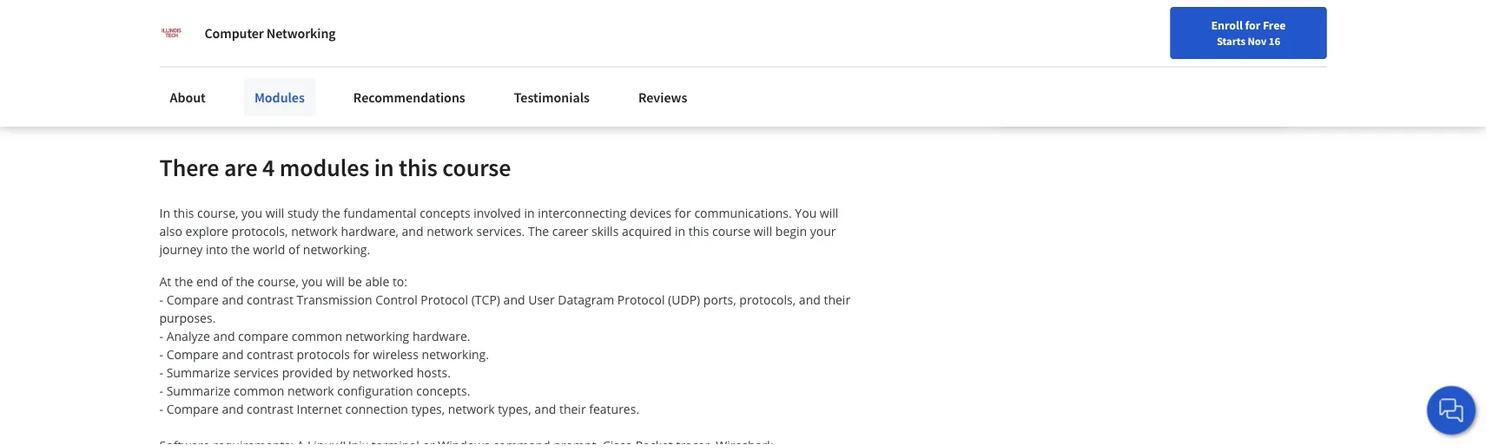 Task type: describe. For each thing, give the bounding box(es) containing it.
ports,
[[704, 292, 736, 309]]

also
[[159, 223, 182, 240]]

about
[[170, 89, 206, 106]]

coursera career certificate image
[[999, 0, 1288, 114]]

(udp)
[[668, 292, 700, 309]]

to
[[301, 24, 313, 41]]

wireshark
[[716, 438, 773, 446]]

2 compare from the top
[[166, 347, 219, 363]]

a
[[297, 438, 304, 446]]

2 vertical spatial in
[[675, 223, 685, 240]]

will right you
[[820, 205, 839, 222]]

purposes.
[[159, 310, 216, 327]]

services.
[[477, 223, 525, 240]]

you inside in this course, you will study the fundamental concepts involved in interconnecting devices for communications. you will also explore protocols, network hardware, and network services. the career skills acquired in this course will begin your journey into the world of networking.
[[242, 205, 262, 222]]

will inside at the end of the course, you will be able to: - compare and contrast transmission control protocol (tcp) and user datagram protocol (udp) ports, protocols, and their purposes. - analyze and compare common networking hardware. - compare and contrast protocols for wireless networking. - summarize services provided by networked hosts. - summarize common network configuration concepts. - compare and contrast internet connection types, network types, and their features. software requirements: a linux/unix terminal or windows command prompt. cisco packet tracer, wireshark
[[326, 274, 345, 290]]

0 horizontal spatial in
[[374, 153, 394, 183]]

involved
[[474, 205, 521, 222]]

in this course, you will study the fundamental concepts involved in interconnecting devices for communications. you will also explore protocols, network hardware, and network services. the career skills acquired in this course will begin your journey into the world of networking.
[[159, 205, 842, 258]]

6 - from the top
[[159, 402, 163, 418]]

network down provided
[[287, 383, 334, 400]]

0 horizontal spatial their
[[559, 402, 586, 418]]

concepts.
[[416, 383, 470, 400]]

to:
[[393, 274, 407, 290]]

modules
[[254, 89, 305, 106]]

software
[[159, 438, 210, 446]]

networked
[[353, 365, 414, 382]]

packet
[[636, 438, 673, 446]]

and up services
[[222, 347, 244, 363]]

2 contrast from the top
[[247, 347, 294, 363]]

add
[[189, 24, 212, 41]]

services
[[234, 365, 279, 382]]

computer
[[205, 24, 264, 42]]

16
[[1269, 34, 1281, 48]]

cv
[[506, 24, 521, 41]]

world
[[253, 242, 285, 258]]

and up command
[[535, 402, 556, 418]]

3 compare from the top
[[166, 402, 219, 418]]

datagram
[[558, 292, 614, 309]]

your inside in this course, you will study the fundamental concepts involved in interconnecting devices for communications. you will also explore protocols, network hardware, and network services. the career skills acquired in this course will begin your journey into the world of networking.
[[810, 223, 836, 240]]

begin
[[776, 223, 807, 240]]

2 - from the top
[[159, 329, 163, 345]]

modules
[[279, 153, 369, 183]]

there are 4 modules in this course
[[159, 153, 511, 183]]

1 compare from the top
[[166, 292, 219, 309]]

transmission
[[297, 292, 372, 309]]

0 vertical spatial course
[[442, 153, 511, 183]]

recommendations
[[353, 89, 465, 106]]

course, inside in this course, you will study the fundamental concepts involved in interconnecting devices for communications. you will also explore protocols, network hardware, and network services. the career skills acquired in this course will begin your journey into the world of networking.
[[197, 205, 238, 222]]

profile,
[[398, 24, 439, 41]]

for inside at the end of the course, you will be able to: - compare and contrast transmission control protocol (tcp) and user datagram protocol (udp) ports, protocols, and their purposes. - analyze and compare common networking hardware. - compare and contrast protocols for wireless networking. - summarize services provided by networked hosts. - summarize common network configuration concepts. - compare and contrast internet connection types, network types, and their features. software requirements: a linux/unix terminal or windows command prompt. cisco packet tracer, wireshark
[[353, 347, 370, 363]]

reviews
[[638, 89, 688, 106]]

2 types, from the left
[[498, 402, 531, 418]]

hosts.
[[417, 365, 451, 382]]

chat with us image
[[1438, 397, 1466, 425]]

testimonials link
[[504, 78, 600, 116]]

0 vertical spatial their
[[824, 292, 851, 309]]

hardware.
[[413, 329, 470, 345]]

analyze
[[166, 329, 210, 345]]

nov
[[1248, 34, 1267, 48]]

enroll
[[1211, 17, 1243, 33]]

career
[[552, 223, 588, 240]]

and inside in this course, you will study the fundamental concepts involved in interconnecting devices for communications. you will also explore protocols, network hardware, and network services. the career skills acquired in this course will begin your journey into the world of networking.
[[402, 223, 424, 240]]

into
[[206, 242, 228, 258]]

resume,
[[442, 24, 489, 41]]

fundamental
[[344, 205, 417, 222]]

1 horizontal spatial in
[[524, 205, 535, 222]]

there
[[159, 153, 219, 183]]

wireless
[[373, 347, 419, 363]]

compare
[[238, 329, 289, 345]]

you inside at the end of the course, you will be able to: - compare and contrast transmission control protocol (tcp) and user datagram protocol (udp) ports, protocols, and their purposes. - analyze and compare common networking hardware. - compare and contrast protocols for wireless networking. - summarize services provided by networked hosts. - summarize common network configuration concepts. - compare and contrast internet connection types, network types, and their features. software requirements: a linux/unix terminal or windows command prompt. cisco packet tracer, wireshark
[[302, 274, 323, 290]]

show notifications image
[[1252, 22, 1273, 43]]

add this credential to your linkedin profile, resume, or cv
[[189, 24, 521, 41]]

or inside at the end of the course, you will be able to: - compare and contrast transmission control protocol (tcp) and user datagram protocol (udp) ports, protocols, and their purposes. - analyze and compare common networking hardware. - compare and contrast protocols for wireless networking. - summarize services provided by networked hosts. - summarize common network configuration concepts. - compare and contrast internet connection types, network types, and their features. software requirements: a linux/unix terminal or windows command prompt. cisco packet tracer, wireshark
[[423, 438, 435, 446]]

english button
[[1122, 0, 1227, 56]]

requirements:
[[213, 438, 294, 446]]

3 - from the top
[[159, 347, 163, 363]]

of inside in this course, you will study the fundamental concepts involved in interconnecting devices for communications. you will also explore protocols, network hardware, and network services. the career skills acquired in this course will begin your journey into the world of networking.
[[288, 242, 300, 258]]

(tcp)
[[471, 292, 500, 309]]

and down begin
[[799, 292, 821, 309]]

and left 'user'
[[503, 292, 525, 309]]

testimonials
[[514, 89, 590, 106]]

the
[[528, 223, 549, 240]]

able
[[365, 274, 389, 290]]

cisco
[[603, 438, 633, 446]]

command
[[493, 438, 550, 446]]

this up concepts on the top of page
[[399, 153, 438, 183]]

tracer,
[[676, 438, 713, 446]]

computer networking
[[205, 24, 336, 42]]

4
[[262, 153, 275, 183]]

2 protocol from the left
[[617, 292, 665, 309]]

starts
[[1217, 34, 1246, 48]]

prompt.
[[554, 438, 600, 446]]

features.
[[589, 402, 639, 418]]

protocols, inside at the end of the course, you will be able to: - compare and contrast transmission control protocol (tcp) and user datagram protocol (udp) ports, protocols, and their purposes. - analyze and compare common networking hardware. - compare and contrast protocols for wireless networking. - summarize services provided by networked hosts. - summarize common network configuration concepts. - compare and contrast internet connection types, network types, and their features. software requirements: a linux/unix terminal or windows command prompt. cisco packet tracer, wireshark
[[740, 292, 796, 309]]

devices
[[630, 205, 672, 222]]

5 - from the top
[[159, 383, 163, 400]]

explore
[[186, 223, 228, 240]]

configuration
[[337, 383, 413, 400]]

protocols
[[297, 347, 350, 363]]

concepts
[[420, 205, 470, 222]]



Task type: locate. For each thing, give the bounding box(es) containing it.
for down networking
[[353, 347, 370, 363]]

of
[[288, 242, 300, 258], [221, 274, 233, 290]]

1 horizontal spatial your
[[810, 223, 836, 240]]

this down communications.
[[689, 223, 709, 240]]

0 vertical spatial of
[[288, 242, 300, 258]]

hardware,
[[341, 223, 399, 240]]

course up involved
[[442, 153, 511, 183]]

recommendations link
[[343, 78, 476, 116]]

compare up software
[[166, 402, 219, 418]]

the right study
[[322, 205, 340, 222]]

at the end of the course, you will be able to: - compare and contrast transmission control protocol (tcp) and user datagram protocol (udp) ports, protocols, and their purposes. - analyze and compare common networking hardware. - compare and contrast protocols for wireless networking. - summarize services provided by networked hosts. - summarize common network configuration concepts. - compare and contrast internet connection types, network types, and their features. software requirements: a linux/unix terminal or windows command prompt. cisco packet tracer, wireshark
[[159, 274, 854, 446]]

in up fundamental at the left of the page
[[374, 153, 394, 183]]

this right the add
[[215, 24, 236, 41]]

of right world
[[288, 242, 300, 258]]

windows
[[438, 438, 490, 446]]

the right end
[[236, 274, 254, 290]]

free
[[1263, 17, 1286, 33]]

course, down world
[[258, 274, 299, 290]]

in
[[159, 205, 170, 222]]

you up transmission
[[302, 274, 323, 290]]

or left cv
[[491, 24, 504, 41]]

course, inside at the end of the course, you will be able to: - compare and contrast transmission control protocol (tcp) and user datagram protocol (udp) ports, protocols, and their purposes. - analyze and compare common networking hardware. - compare and contrast protocols for wireless networking. - summarize services provided by networked hosts. - summarize common network configuration concepts. - compare and contrast internet connection types, network types, and their features. software requirements: a linux/unix terminal or windows command prompt. cisco packet tracer, wireshark
[[258, 274, 299, 290]]

1 contrast from the top
[[247, 292, 294, 309]]

in up the
[[524, 205, 535, 222]]

network
[[291, 223, 338, 240], [427, 223, 473, 240], [287, 383, 334, 400], [448, 402, 495, 418]]

your
[[315, 24, 342, 41], [810, 223, 836, 240]]

0 vertical spatial summarize
[[166, 365, 231, 382]]

network down study
[[291, 223, 338, 240]]

networking
[[345, 329, 409, 345]]

0 vertical spatial your
[[315, 24, 342, 41]]

protocols,
[[232, 223, 288, 240], [740, 292, 796, 309]]

linkedin
[[345, 24, 395, 41]]

0 vertical spatial for
[[1245, 17, 1261, 33]]

journey
[[159, 242, 203, 258]]

this right in
[[173, 205, 194, 222]]

2 summarize from the top
[[166, 383, 231, 400]]

1 horizontal spatial networking.
[[422, 347, 489, 363]]

3 contrast from the top
[[247, 402, 294, 418]]

1 vertical spatial networking.
[[422, 347, 489, 363]]

provided
[[282, 365, 333, 382]]

types, up command
[[498, 402, 531, 418]]

will down communications.
[[754, 223, 772, 240]]

by
[[336, 365, 349, 382]]

the
[[322, 205, 340, 222], [231, 242, 250, 258], [175, 274, 193, 290], [236, 274, 254, 290]]

connection
[[345, 402, 408, 418]]

for up nov at right top
[[1245, 17, 1261, 33]]

the right at
[[175, 274, 193, 290]]

0 horizontal spatial types,
[[411, 402, 445, 418]]

compare
[[166, 292, 219, 309], [166, 347, 219, 363], [166, 402, 219, 418]]

protocols, up world
[[232, 223, 288, 240]]

-
[[159, 292, 163, 309], [159, 329, 163, 345], [159, 347, 163, 363], [159, 365, 163, 382], [159, 383, 163, 400], [159, 402, 163, 418]]

will up transmission
[[326, 274, 345, 290]]

1 vertical spatial your
[[810, 223, 836, 240]]

contrast down compare
[[247, 347, 294, 363]]

0 horizontal spatial protocols,
[[232, 223, 288, 240]]

about link
[[159, 78, 216, 116]]

1 horizontal spatial course
[[712, 223, 751, 240]]

2 vertical spatial compare
[[166, 402, 219, 418]]

0 horizontal spatial your
[[315, 24, 342, 41]]

credential
[[239, 24, 298, 41]]

networking.
[[303, 242, 370, 258], [422, 347, 489, 363]]

1 vertical spatial protocols,
[[740, 292, 796, 309]]

internet
[[297, 402, 342, 418]]

networking
[[267, 24, 336, 42]]

1 vertical spatial or
[[423, 438, 435, 446]]

None search field
[[248, 11, 665, 46]]

for right devices
[[675, 205, 691, 222]]

0 horizontal spatial networking.
[[303, 242, 370, 258]]

0 horizontal spatial of
[[221, 274, 233, 290]]

protocol up hardware.
[[421, 292, 468, 309]]

you
[[795, 205, 817, 222]]

1 types, from the left
[[411, 402, 445, 418]]

0 horizontal spatial you
[[242, 205, 262, 222]]

are
[[224, 153, 258, 183]]

course down communications.
[[712, 223, 751, 240]]

0 horizontal spatial for
[[353, 347, 370, 363]]

types,
[[411, 402, 445, 418], [498, 402, 531, 418]]

1 horizontal spatial course,
[[258, 274, 299, 290]]

and right analyze
[[213, 329, 235, 345]]

2 vertical spatial contrast
[[247, 402, 294, 418]]

1 vertical spatial in
[[524, 205, 535, 222]]

reviews link
[[628, 78, 698, 116]]

1 vertical spatial contrast
[[247, 347, 294, 363]]

the right into at the left of the page
[[231, 242, 250, 258]]

1 vertical spatial course,
[[258, 274, 299, 290]]

or
[[491, 24, 504, 41], [423, 438, 435, 446]]

1 vertical spatial their
[[559, 402, 586, 418]]

1 horizontal spatial protocol
[[617, 292, 665, 309]]

1 horizontal spatial common
[[292, 329, 342, 345]]

modules link
[[244, 78, 315, 116]]

common down services
[[234, 383, 284, 400]]

contrast up 'requirements:'
[[247, 402, 294, 418]]

1 horizontal spatial you
[[302, 274, 323, 290]]

course
[[442, 153, 511, 183], [712, 223, 751, 240]]

you
[[242, 205, 262, 222], [302, 274, 323, 290]]

will
[[266, 205, 284, 222], [820, 205, 839, 222], [754, 223, 772, 240], [326, 274, 345, 290]]

1 horizontal spatial of
[[288, 242, 300, 258]]

networking. inside at the end of the course, you will be able to: - compare and contrast transmission control protocol (tcp) and user datagram protocol (udp) ports, protocols, and their purposes. - analyze and compare common networking hardware. - compare and contrast protocols for wireless networking. - summarize services provided by networked hosts. - summarize common network configuration concepts. - compare and contrast internet connection types, network types, and their features. software requirements: a linux/unix terminal or windows command prompt. cisco packet tracer, wireshark
[[422, 347, 489, 363]]

1 vertical spatial you
[[302, 274, 323, 290]]

your right to
[[315, 24, 342, 41]]

of inside at the end of the course, you will be able to: - compare and contrast transmission control protocol (tcp) and user datagram protocol (udp) ports, protocols, and their purposes. - analyze and compare common networking hardware. - compare and contrast protocols for wireless networking. - summarize services provided by networked hosts. - summarize common network configuration concepts. - compare and contrast internet connection types, network types, and their features. software requirements: a linux/unix terminal or windows command prompt. cisco packet tracer, wireshark
[[221, 274, 233, 290]]

of right end
[[221, 274, 233, 290]]

or right terminal
[[423, 438, 435, 446]]

1 vertical spatial course
[[712, 223, 751, 240]]

for inside enroll for free starts nov 16
[[1245, 17, 1261, 33]]

user
[[528, 292, 555, 309]]

networking. inside in this course, you will study the fundamental concepts involved in interconnecting devices for communications. you will also explore protocols, network hardware, and network services. the career skills acquired in this course will begin your journey into the world of networking.
[[303, 242, 370, 258]]

contrast up compare
[[247, 292, 294, 309]]

for inside in this course, you will study the fundamental concepts involved in interconnecting devices for communications. you will also explore protocols, network hardware, and network services. the career skills acquired in this course will begin your journey into the world of networking.
[[675, 205, 691, 222]]

enroll for free starts nov 16
[[1211, 17, 1286, 48]]

1 protocol from the left
[[421, 292, 468, 309]]

2 horizontal spatial in
[[675, 223, 685, 240]]

english
[[1153, 20, 1195, 37]]

1 vertical spatial common
[[234, 383, 284, 400]]

be
[[348, 274, 362, 290]]

and up 'requirements:'
[[222, 402, 244, 418]]

0 vertical spatial or
[[491, 24, 504, 41]]

communications.
[[694, 205, 792, 222]]

study
[[287, 205, 319, 222]]

end
[[196, 274, 218, 290]]

in right "acquired"
[[675, 223, 685, 240]]

1 vertical spatial of
[[221, 274, 233, 290]]

course,
[[197, 205, 238, 222], [258, 274, 299, 290]]

acquired
[[622, 223, 672, 240]]

1 horizontal spatial for
[[675, 205, 691, 222]]

terminal
[[372, 438, 419, 446]]

0 horizontal spatial course
[[442, 153, 511, 183]]

0 horizontal spatial course,
[[197, 205, 238, 222]]

1 vertical spatial compare
[[166, 347, 219, 363]]

0 vertical spatial course,
[[197, 205, 238, 222]]

protocols, inside in this course, you will study the fundamental concepts involved in interconnecting devices for communications. you will also explore protocols, network hardware, and network services. the career skills acquired in this course will begin your journey into the world of networking.
[[232, 223, 288, 240]]

summarize up software
[[166, 383, 231, 400]]

0 vertical spatial networking.
[[303, 242, 370, 258]]

1 vertical spatial summarize
[[166, 383, 231, 400]]

4 - from the top
[[159, 365, 163, 382]]

0 horizontal spatial or
[[423, 438, 435, 446]]

linux/unix
[[308, 438, 368, 446]]

course inside in this course, you will study the fundamental concepts involved in interconnecting devices for communications. you will also explore protocols, network hardware, and network services. the career skills acquired in this course will begin your journey into the world of networking.
[[712, 223, 751, 240]]

2 vertical spatial for
[[353, 347, 370, 363]]

protocols, right the ports,
[[740, 292, 796, 309]]

networking. up be
[[303, 242, 370, 258]]

course, up explore
[[197, 205, 238, 222]]

common up "protocols"
[[292, 329, 342, 345]]

networking. down hardware.
[[422, 347, 489, 363]]

protocol left the (udp)
[[617, 292, 665, 309]]

protocol
[[421, 292, 468, 309], [617, 292, 665, 309]]

0 vertical spatial in
[[374, 153, 394, 183]]

network down concepts on the top of page
[[427, 223, 473, 240]]

network up windows
[[448, 402, 495, 418]]

2 horizontal spatial for
[[1245, 17, 1261, 33]]

control
[[375, 292, 418, 309]]

0 vertical spatial you
[[242, 205, 262, 222]]

will left study
[[266, 205, 284, 222]]

0 vertical spatial contrast
[[247, 292, 294, 309]]

summarize down analyze
[[166, 365, 231, 382]]

compare down analyze
[[166, 347, 219, 363]]

1 - from the top
[[159, 292, 163, 309]]

0 horizontal spatial common
[[234, 383, 284, 400]]

skills
[[592, 223, 619, 240]]

0 horizontal spatial protocol
[[421, 292, 468, 309]]

1 horizontal spatial protocols,
[[740, 292, 796, 309]]

and down concepts on the top of page
[[402, 223, 424, 240]]

1 horizontal spatial their
[[824, 292, 851, 309]]

types, down concepts.
[[411, 402, 445, 418]]

your down you
[[810, 223, 836, 240]]

common
[[292, 329, 342, 345], [234, 383, 284, 400]]

compare up purposes.
[[166, 292, 219, 309]]

1 horizontal spatial or
[[491, 24, 504, 41]]

at
[[159, 274, 171, 290]]

illinois tech image
[[159, 21, 184, 45]]

0 vertical spatial compare
[[166, 292, 219, 309]]

you up world
[[242, 205, 262, 222]]

interconnecting
[[538, 205, 627, 222]]

1 vertical spatial for
[[675, 205, 691, 222]]

summarize
[[166, 365, 231, 382], [166, 383, 231, 400]]

0 vertical spatial common
[[292, 329, 342, 345]]

0 vertical spatial protocols,
[[232, 223, 288, 240]]

for
[[1245, 17, 1261, 33], [675, 205, 691, 222], [353, 347, 370, 363]]

1 summarize from the top
[[166, 365, 231, 382]]

1 horizontal spatial types,
[[498, 402, 531, 418]]

this
[[215, 24, 236, 41], [399, 153, 438, 183], [173, 205, 194, 222], [689, 223, 709, 240]]

and up compare
[[222, 292, 244, 309]]



Task type: vqa. For each thing, say whether or not it's contained in the screenshot.
There
yes



